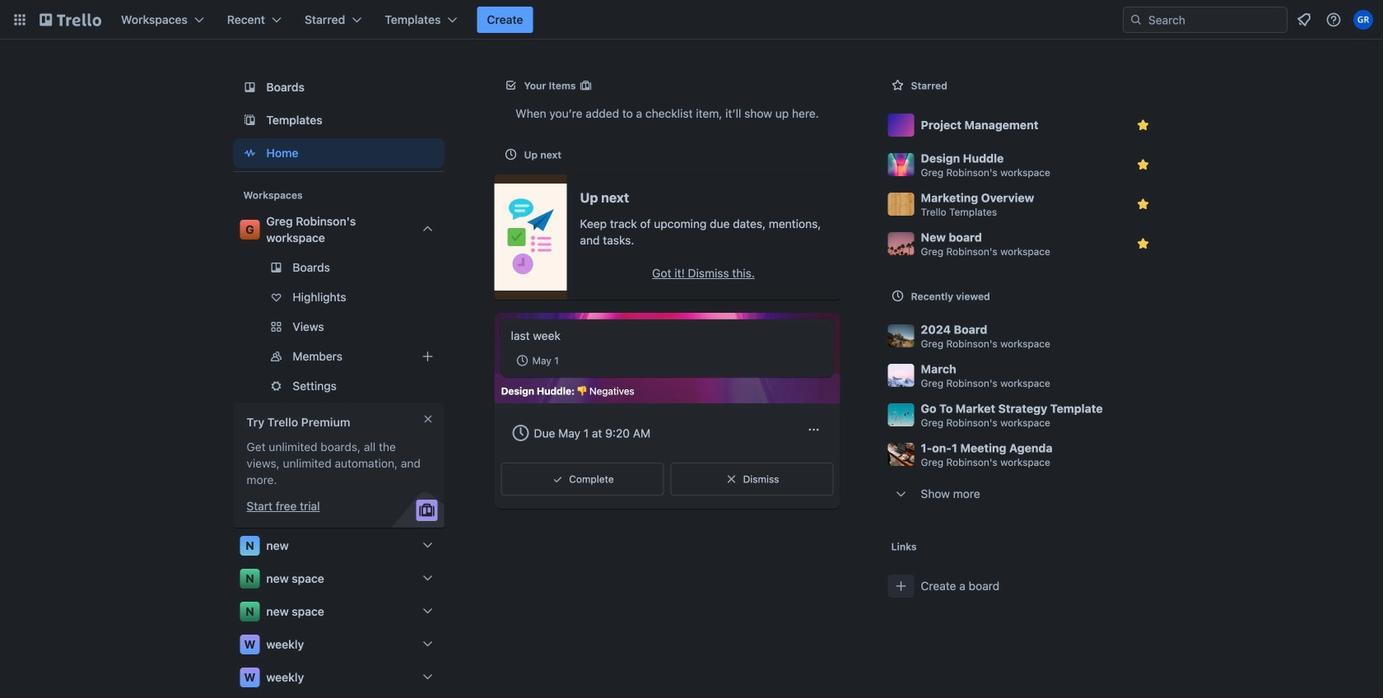 Task type: vqa. For each thing, say whether or not it's contained in the screenshot.
"Primary" ELEMENT
yes



Task type: describe. For each thing, give the bounding box(es) containing it.
click to unstar design huddle. it will be removed from your starred list. image
[[1135, 156, 1152, 173]]

click to unstar marketing overview. it will be removed from your starred list. image
[[1135, 196, 1152, 213]]

click to unstar new board. it will be removed from your starred list. image
[[1135, 236, 1152, 252]]

template board image
[[240, 110, 260, 130]]

click to unstar project management. it will be removed from your starred list. image
[[1135, 117, 1152, 133]]

primary element
[[0, 0, 1384, 40]]

0 notifications image
[[1295, 10, 1315, 30]]

Search field
[[1143, 8, 1287, 31]]

add image
[[418, 347, 438, 367]]



Task type: locate. For each thing, give the bounding box(es) containing it.
home image
[[240, 143, 260, 163]]

board image
[[240, 77, 260, 97]]

open information menu image
[[1326, 12, 1343, 28]]

back to home image
[[40, 7, 101, 33]]

search image
[[1130, 13, 1143, 26]]

greg robinson (gregrobinson96) image
[[1354, 10, 1374, 30]]



